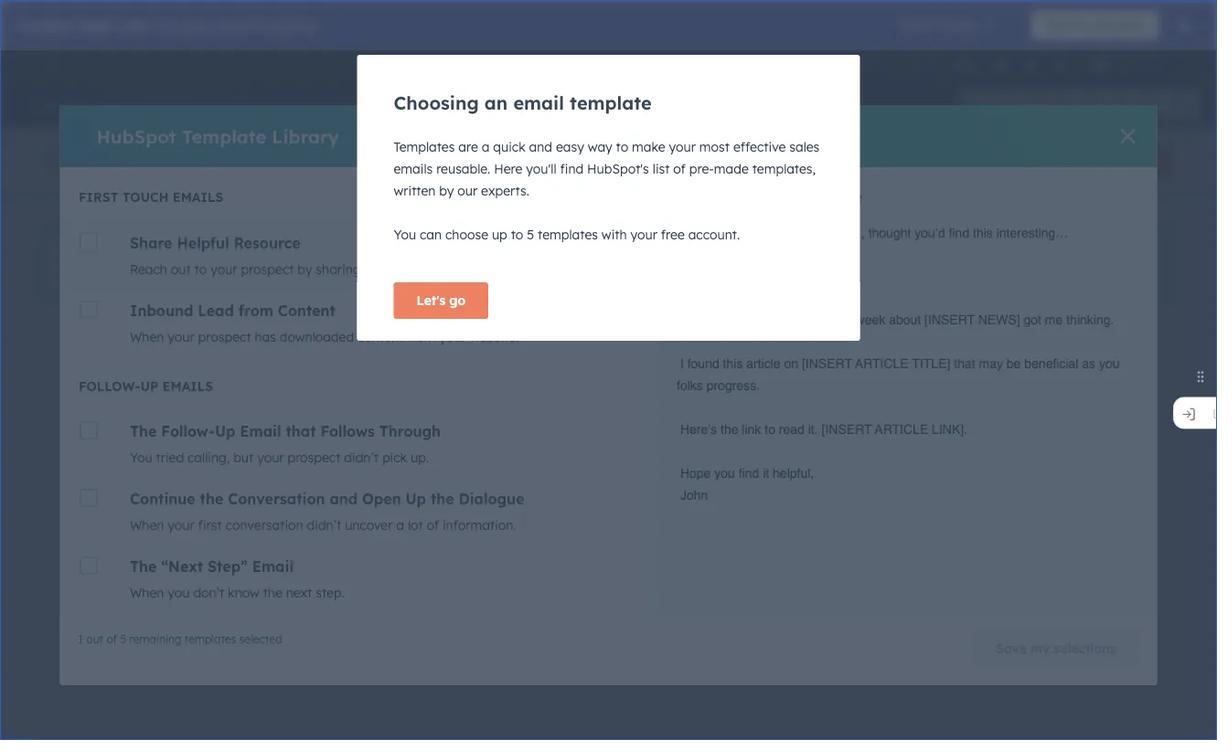 Task type: locate. For each thing, give the bounding box(es) containing it.
read
[[779, 422, 805, 437]]

sharing
[[315, 261, 360, 277]]

emails left in
[[530, 373, 590, 396]]

by left sharing
[[297, 261, 312, 277]]

you inside hope you find it helpful, john
[[715, 466, 735, 481]]

2 vertical spatial 1
[[78, 633, 83, 646]]

new down search hubspot search field
[[1074, 155, 1098, 169]]

up
[[492, 227, 507, 243], [140, 378, 158, 394]]

discover
[[404, 435, 456, 451]]

0 horizontal spatial more
[[446, 494, 479, 510]]

more up information.
[[446, 494, 479, 510]]

the for the "next step" email
[[129, 558, 156, 576]]

of up content
[[312, 253, 327, 272]]

to right way in the top of the page
[[616, 139, 629, 155]]

1 down resource
[[270, 253, 278, 272]]

news]
[[979, 312, 1021, 327]]

2 link opens in a new window image from the top
[[482, 497, 495, 510]]

new for new template
[[1074, 155, 1098, 169]]

1 vertical spatial emails
[[162, 378, 213, 394]]

prospect inside inbound lead from content when your prospect has downloaded content from your website.
[[198, 329, 251, 345]]

1 horizontal spatial you
[[394, 227, 416, 243]]

this inside i found this article on [insert article title] that may be beneficial as you folks progress.
[[723, 356, 743, 371]]

let's go button
[[394, 283, 489, 319]]

1 horizontal spatial has
[[254, 329, 276, 345]]

let's go
[[417, 293, 466, 309]]

emails up written
[[394, 161, 433, 177]]

prospect inside the follow-up email that follows through you tried calling, but your prospect didn't pick up.
[[287, 450, 340, 466]]

out
[[283, 253, 307, 272], [170, 261, 190, 277], [86, 633, 103, 646]]

1 vertical spatial has
[[254, 329, 276, 345]]

find down easy
[[560, 161, 584, 177]]

1 horizontal spatial a
[[396, 518, 404, 534]]

can left the choose on the top
[[420, 227, 442, 243]]

lead
[[197, 301, 234, 320]]

a left the lot
[[396, 518, 404, 534]]

[insert right on
[[802, 356, 852, 371]]

and right the rates
[[448, 457, 471, 473]]

that up the boost
[[285, 423, 316, 441]]

created right effective
[[799, 154, 846, 170]]

1 horizontal spatial from
[[407, 329, 435, 345]]

0 horizontal spatial your
[[96, 253, 130, 272]]

0 horizontal spatial from
[[238, 301, 273, 320]]

has left downloaded
[[254, 329, 276, 345]]

didn't down 'follows'
[[344, 450, 378, 466]]

template up way in the top of the page
[[570, 91, 652, 114]]

up inside continue the conversation and open up the dialogue when your first conversation didn't uncover a lot of information.
[[405, 490, 426, 509]]

1 vertical spatial sales
[[376, 413, 406, 429]]

let's
[[417, 293, 446, 309]]

your left latest at the top of page
[[680, 312, 706, 327]]

when down "next at left
[[129, 585, 164, 601]]

0 horizontal spatial new
[[287, 494, 314, 510]]

made
[[714, 161, 749, 177]]

1 vertical spatial a
[[364, 261, 372, 277]]

more inside the learn more link
[[446, 494, 479, 510]]

your inside templates are a quick and easy way to make your most effective sales emails reusable. here you'll find hubspot's list of pre-made templates, written by our experts.
[[669, 139, 696, 155]]

5 down experts. on the left top
[[527, 227, 534, 243]]

out down resource
[[283, 253, 307, 272]]

this
[[973, 226, 993, 241], [832, 312, 852, 327], [723, 356, 743, 371]]

email for up
[[240, 423, 281, 441]]

1 vertical spatial and
[[448, 457, 471, 473]]

the down the rates
[[430, 490, 454, 509]]

find left it
[[739, 466, 760, 481]]

and up the you'll
[[529, 139, 553, 155]]

new template button
[[1059, 147, 1174, 177]]

and up uncover
[[329, 490, 357, 509]]

email inside the follow-up email that follows through you tried calling, but your prospect didn't pick up.
[[240, 423, 281, 441]]

templates left are
[[394, 139, 455, 155]]

marketplaces image
[[953, 59, 970, 75]]

folder
[[909, 155, 939, 169]]

hope
[[680, 466, 711, 481]]

the up tried
[[129, 423, 156, 441]]

0 vertical spatial email
[[240, 423, 281, 441]]

1 vertical spatial [insert
[[802, 356, 852, 371]]

1 vertical spatial most
[[386, 373, 431, 396]]

templates inside choosing an email template dialog
[[538, 227, 598, 243]]

you inside turn your best sales emails into templates you can send without leaving your inbox. discover your top-performing templates to boost your response rates and close more deals.
[[543, 413, 565, 429]]

0 horizontal spatial a
[[364, 261, 372, 277]]

2 horizontal spatial new
[[1074, 155, 1098, 169]]

most up "pre-"
[[700, 139, 730, 155]]

you right as
[[1100, 356, 1120, 371]]

to
[[616, 139, 629, 155], [511, 227, 524, 243], [194, 261, 206, 277], [765, 422, 776, 437], [651, 435, 663, 451], [318, 494, 330, 510]]

to right link
[[765, 422, 776, 437]]

new down the boost
[[287, 494, 314, 510]]

first
[[198, 518, 222, 534]]

0 vertical spatial 1
[[763, 154, 769, 170]]

find
[[560, 161, 584, 177], [949, 226, 970, 241], [739, 466, 760, 481]]

0 horizontal spatial can
[[420, 227, 442, 243]]

prospect down resource
[[241, 261, 294, 277]]

help image
[[992, 59, 1008, 75]]

1 horizontal spatial and
[[448, 457, 471, 473]]

up inside hubspot template library 'dialog'
[[140, 378, 158, 394]]

has down helpful
[[178, 253, 204, 272]]

first left name
[[792, 227, 817, 242]]

5 left "templates."
[[332, 253, 340, 272]]

can inside turn your best sales emails into templates you can send without leaving your inbox. discover your top-performing templates to boost your response rates and close more deals.
[[569, 413, 591, 429]]

repetitive
[[437, 373, 525, 396]]

first inside contact: first name , thought you'd find this interesting…
[[792, 227, 817, 242]]

1 horizontal spatial created
[[799, 154, 846, 170]]

1 horizontal spatial your
[[680, 312, 706, 327]]

find inside contact: first name , thought you'd find this interesting…
[[949, 226, 970, 241]]

your right turn
[[316, 413, 343, 429]]

0 vertical spatial up
[[492, 227, 507, 243]]

1 vertical spatial prospect
[[198, 329, 251, 345]]

2 vertical spatial [insert
[[822, 422, 872, 437]]

1 horizontal spatial most
[[700, 139, 730, 155]]

0 vertical spatial by
[[439, 183, 454, 199]]

you can choose up to 5 templates with your free account.
[[394, 227, 740, 243]]

most
[[700, 139, 730, 155], [386, 373, 431, 396]]

the follow-up email that follows through you tried calling, but your prospect didn't pick up.
[[129, 423, 441, 466]]

0 vertical spatial [insert
[[925, 312, 975, 327]]

got
[[1024, 312, 1042, 327]]

of inside templates banner
[[773, 154, 785, 170]]

up up calling, at the bottom left of the page
[[214, 423, 235, 441]]

you up relevant
[[394, 227, 416, 243]]

1 horizontal spatial sales
[[790, 139, 820, 155]]

you inside the follow-up email that follows through you tried calling, but your prospect didn't pick up.
[[129, 450, 152, 466]]

email up next
[[252, 558, 293, 576]]

that left may
[[954, 356, 976, 371]]

1 horizontal spatial find
[[739, 466, 760, 481]]

templates,
[[753, 161, 816, 177]]

2 horizontal spatial a
[[482, 139, 490, 155]]

prospect down lead
[[198, 329, 251, 345]]

find inside hope you find it helpful, john
[[739, 466, 760, 481]]

you
[[1100, 356, 1120, 371], [543, 413, 565, 429], [715, 466, 735, 481], [167, 585, 189, 601]]

the left next
[[263, 585, 282, 601]]

1 horizontal spatial 1
[[270, 253, 278, 272]]

template inside popup button
[[1101, 155, 1147, 169]]

didn't down the new to templates?
[[307, 518, 341, 534]]

5 inside templates banner
[[788, 154, 796, 170]]

by left the our
[[439, 183, 454, 199]]

your right but on the bottom left
[[257, 450, 284, 466]]

1 inside templates banner
[[763, 154, 769, 170]]

1 horizontal spatial new
[[883, 155, 906, 169]]

by
[[439, 183, 454, 199], [297, 261, 312, 277]]

created inside templates banner
[[799, 154, 846, 170]]

0 vertical spatial created
[[799, 154, 846, 170]]

2 vertical spatial prospect
[[287, 450, 340, 466]]

email inside the "next step" email when you don't know the next step.
[[252, 558, 293, 576]]

a right are
[[482, 139, 490, 155]]

sales up 'inbox.'
[[376, 413, 406, 429]]

go
[[449, 293, 466, 309]]

a right sharing
[[364, 261, 372, 277]]

[insert right about
[[925, 312, 975, 327]]

2 horizontal spatial 1
[[763, 154, 769, 170]]

up up the lot
[[405, 490, 426, 509]]

1 horizontal spatial that
[[954, 356, 976, 371]]

out right reach on the top
[[170, 261, 190, 277]]

0 horizontal spatial sales
[[376, 413, 406, 429]]

and inside turn your best sales emails into templates you can send without leaving your inbox. discover your top-performing templates to boost your response rates and close more deals.
[[448, 457, 471, 473]]

can
[[420, 227, 442, 243], [569, 413, 591, 429]]

1 horizontal spatial template
[[1101, 155, 1147, 169]]

0 vertical spatial article
[[855, 356, 909, 371]]

when inside inbound lead from content when your prospect has downloaded content from your website.
[[129, 329, 164, 345]]

of right made
[[773, 154, 785, 170]]

upgrade link
[[807, 50, 900, 80]]

emails up "discover"
[[410, 413, 449, 429]]

out left remaining
[[86, 633, 103, 646]]

week
[[856, 312, 886, 327]]

article down week
[[855, 356, 909, 371]]

sales
[[790, 139, 820, 155], [376, 413, 406, 429]]

to inside share helpful resource reach out to your prospect by sharing a relevant article.
[[194, 261, 206, 277]]

1 horizontal spatial this
[[832, 312, 852, 327]]

from right lead
[[238, 301, 273, 320]]

through
[[379, 423, 441, 441]]

way
[[588, 139, 613, 155]]

analyze
[[981, 155, 1021, 169]]

1 vertical spatial that
[[285, 423, 316, 441]]

of right list
[[674, 161, 686, 177]]

new inside "button"
[[883, 155, 906, 169]]

more down "top-"
[[509, 457, 540, 473]]

email up but on the bottom left
[[240, 423, 281, 441]]

menu containing johnsmith
[[805, 50, 1196, 80]]

template down close icon
[[1101, 155, 1147, 169]]

emails for helpful
[[172, 189, 223, 205]]

calling icon button
[[908, 53, 939, 77]]

3 when from the top
[[129, 585, 164, 601]]

contact: first name , thought you'd find this interesting…
[[741, 226, 1069, 242]]

0 horizontal spatial created
[[209, 253, 265, 272]]

when for inbound
[[129, 329, 164, 345]]

0 vertical spatial most
[[700, 139, 730, 155]]

,
[[862, 226, 865, 241]]

progress.
[[707, 378, 760, 393]]

2 vertical spatial and
[[329, 490, 357, 509]]

of right the lot
[[426, 518, 439, 534]]

prospect inside share helpful resource reach out to your prospect by sharing a relevant article.
[[241, 261, 294, 277]]

it
[[763, 466, 769, 481]]

1 horizontal spatial more
[[509, 457, 540, 473]]

2 vertical spatial this
[[723, 356, 743, 371]]

2 when from the top
[[129, 518, 164, 534]]

here's the link to read it. [insert article link].
[[677, 422, 971, 437]]

0 horizontal spatial and
[[329, 490, 357, 509]]

save
[[996, 641, 1027, 657]]

1 vertical spatial you
[[129, 450, 152, 466]]

to inside turn your best sales emails into templates you can send without leaving your inbox. discover your top-performing templates to boost your response rates and close more deals.
[[651, 435, 663, 451]]

up up tried
[[140, 378, 158, 394]]

helpful
[[176, 234, 229, 252]]

[insert right it.
[[822, 422, 872, 437]]

our
[[458, 183, 478, 199]]

when down continue
[[129, 518, 164, 534]]

0 horizontal spatial up
[[214, 423, 235, 441]]

from
[[238, 301, 273, 320], [407, 329, 435, 345]]

learn more
[[405, 494, 479, 510]]

0 vertical spatial sales
[[790, 139, 820, 155]]

new folder
[[883, 155, 939, 169]]

the up first
[[200, 490, 223, 509]]

by inside templates are a quick and easy way to make your most effective sales emails reusable. here you'll find hubspot's list of pre-made templates, written by our experts.
[[439, 183, 454, 199]]

2 vertical spatial emails
[[410, 413, 449, 429]]

as
[[1082, 356, 1096, 371]]

new template
[[1074, 155, 1147, 169]]

1 vertical spatial didn't
[[307, 518, 341, 534]]

5 right effective
[[788, 154, 796, 170]]

turn your best sales emails into templates you can send without leaving your inbox. discover your top-performing templates to boost your response rates and close more deals.
[[287, 413, 672, 473]]

of left remaining
[[107, 633, 117, 646]]

with
[[602, 227, 627, 243]]

1 vertical spatial first
[[792, 227, 817, 242]]

hubspot template library
[[97, 125, 339, 148]]

1 vertical spatial up
[[140, 378, 158, 394]]

that inside the follow-up email that follows through you tried calling, but your prospect didn't pick up.
[[285, 423, 316, 441]]

most up through
[[386, 373, 431, 396]]

0 vertical spatial didn't
[[344, 450, 378, 466]]

Search HubSpot search field
[[960, 89, 1185, 120]]

0 vertical spatial that
[[954, 356, 976, 371]]

1 vertical spatial follow-
[[161, 423, 214, 441]]

share helpful resource reach out to your prospect by sharing a relevant article.
[[129, 234, 468, 277]]

that inside i found this article on [insert article title] that may be beneficial as you folks progress.
[[954, 356, 976, 371]]

calling icon image
[[915, 57, 931, 74]]

2 horizontal spatial find
[[949, 226, 970, 241]]

0 vertical spatial and
[[529, 139, 553, 155]]

1 vertical spatial can
[[569, 413, 591, 429]]

here
[[494, 161, 523, 177]]

emails up tried
[[162, 378, 213, 394]]

1 left remaining
[[78, 633, 83, 646]]

your inside hubspot template library 'dialog'
[[680, 312, 706, 327]]

2 the from the top
[[129, 558, 156, 576]]

search button
[[1170, 89, 1201, 120]]

to inside templates are a quick and easy way to make your most effective sales emails reusable. here you'll find hubspot's list of pre-made templates, written by our experts.
[[616, 139, 629, 155]]

0 horizontal spatial you
[[129, 450, 152, 466]]

templates
[[538, 227, 598, 243], [479, 413, 540, 429], [587, 435, 647, 451], [185, 633, 236, 646]]

up inside choosing an email template dialog
[[492, 227, 507, 243]]

templates inside banner
[[44, 150, 137, 172]]

0 horizontal spatial template
[[570, 91, 652, 114]]

0 vertical spatial up
[[214, 423, 235, 441]]

new inside popup button
[[1074, 155, 1098, 169]]

of
[[773, 154, 785, 170], [674, 161, 686, 177], [312, 253, 327, 272], [426, 518, 439, 534], [107, 633, 117, 646]]

5 left remaining
[[120, 633, 126, 646]]

1 horizontal spatial didn't
[[344, 450, 378, 466]]

1 vertical spatial this
[[832, 312, 852, 327]]

None text field
[[718, 178, 1147, 215]]

sales inside templates are a quick and easy way to make your most effective sales emails reusable. here you'll find hubspot's list of pre-made templates, written by our experts.
[[790, 139, 820, 155]]

menu item
[[902, 50, 906, 80]]

the inside the "next step" email when you don't know the next step.
[[129, 558, 156, 576]]

1 vertical spatial find
[[949, 226, 970, 241]]

link opens in a new window image inside the learn more link
[[482, 497, 495, 510]]

0 vertical spatial you
[[394, 227, 416, 243]]

0 horizontal spatial 1
[[78, 633, 83, 646]]

experts.
[[481, 183, 530, 199]]

of inside templates are a quick and easy way to make your most effective sales emails reusable. here you'll find hubspot's list of pre-made templates, written by our experts.
[[674, 161, 686, 177]]

up
[[214, 423, 235, 441], [405, 490, 426, 509]]

your
[[96, 253, 130, 272], [680, 312, 706, 327]]

link opens in a new window image
[[482, 493, 495, 515], [482, 497, 495, 510]]

1 vertical spatial created
[[209, 253, 265, 272]]

you inside choosing an email template dialog
[[394, 227, 416, 243]]

reach
[[129, 261, 167, 277]]

templates inside templates are a quick and easy way to make your most effective sales emails reusable. here you'll find hubspot's list of pre-made templates, written by our experts.
[[394, 139, 455, 155]]

1 right made
[[763, 154, 769, 170]]

0 vertical spatial this
[[973, 226, 993, 241]]

your left the free at the right top
[[631, 227, 658, 243]]

0 vertical spatial emails
[[172, 189, 223, 205]]

1 vertical spatial emails
[[530, 373, 590, 396]]

up inside the follow-up email that follows through you tried calling, but your prospect didn't pick up.
[[214, 423, 235, 441]]

up.
[[410, 450, 429, 466]]

your left team
[[96, 253, 130, 272]]

1 when from the top
[[129, 329, 164, 345]]

1 vertical spatial more
[[446, 494, 479, 510]]

prospect
[[241, 261, 294, 277], [198, 329, 251, 345], [287, 450, 340, 466]]

relevant
[[376, 261, 424, 277]]

your inside the follow-up email that follows through you tried calling, but your prospect didn't pick up.
[[257, 450, 284, 466]]

0 vertical spatial prospect
[[241, 261, 294, 277]]

your down "inbound"
[[167, 329, 194, 345]]

template inside dialog
[[570, 91, 652, 114]]

templates left with
[[538, 227, 598, 243]]

0 horizontal spatial that
[[285, 423, 316, 441]]

article inside i found this article on [insert article title] that may be beneficial as you folks progress.
[[855, 356, 909, 371]]

to down without
[[651, 435, 663, 451]]

5
[[788, 154, 796, 170], [527, 227, 534, 243], [332, 253, 340, 272], [120, 633, 126, 646]]

emails inside turn your best sales emails into templates you can send without leaving your inbox. discover your top-performing templates to boost your response rates and close more deals.
[[410, 413, 449, 429]]

selections
[[1054, 641, 1116, 657]]

you left tried
[[129, 450, 152, 466]]

1 horizontal spatial follow-
[[161, 423, 214, 441]]

open
[[362, 490, 401, 509]]

templates for templates are a quick and easy way to make your most effective sales emails reusable. here you'll find hubspot's list of pre-made templates, written by our experts.
[[394, 139, 455, 155]]

choosing an email template dialog
[[357, 55, 860, 341]]

0 horizontal spatial out
[[86, 633, 103, 646]]

2 horizontal spatial this
[[973, 226, 993, 241]]

emails for follow-
[[162, 378, 213, 394]]

2 vertical spatial find
[[739, 466, 760, 481]]

this left interesting…
[[973, 226, 993, 241]]

0 horizontal spatial templates
[[44, 150, 137, 172]]

templates
[[394, 139, 455, 155], [44, 150, 137, 172]]

0 vertical spatial the
[[129, 423, 156, 441]]

1 vertical spatial email
[[252, 558, 293, 576]]

0 vertical spatial emails
[[394, 161, 433, 177]]

new left folder at top
[[883, 155, 906, 169]]

templates for templates
[[44, 150, 137, 172]]

help button
[[985, 50, 1016, 80]]

templates down hubspot
[[44, 150, 137, 172]]

created down resource
[[209, 253, 265, 272]]

inbound lead from content when your prospect has downloaded content from your website.
[[129, 301, 519, 345]]

you right the "hope"
[[715, 466, 735, 481]]

first left touch at the top of page
[[78, 189, 118, 205]]

send
[[595, 413, 623, 429]]

0 vertical spatial follow-
[[78, 378, 140, 394]]

make
[[632, 139, 666, 155]]

0 vertical spatial first
[[78, 189, 118, 205]]

the inside the follow-up email that follows through you tried calling, but your prospect didn't pick up.
[[129, 423, 156, 441]]

created for 5
[[799, 154, 846, 170]]

1 inside 1 out of 5 remaining templates selected save my selections
[[78, 633, 83, 646]]

1
[[763, 154, 769, 170], [270, 253, 278, 272], [78, 633, 83, 646]]

john smith image
[[1092, 57, 1108, 73]]

from down let's
[[407, 329, 435, 345]]

article left link].
[[875, 422, 929, 437]]

resource
[[233, 234, 300, 252]]

interesting…
[[997, 226, 1069, 241]]

1 the from the top
[[129, 423, 156, 441]]

your up "pre-"
[[669, 139, 696, 155]]

this left week
[[832, 312, 852, 327]]

emails
[[394, 161, 433, 177], [530, 373, 590, 396], [410, 413, 449, 429]]

templates up "top-"
[[479, 413, 540, 429]]

1 horizontal spatial first
[[792, 227, 817, 242]]

0 vertical spatial when
[[129, 329, 164, 345]]

your inside share helpful resource reach out to your prospect by sharing a relevant article.
[[210, 261, 237, 277]]

emails up helpful
[[172, 189, 223, 205]]

when inside the "next step" email when you don't know the next step.
[[129, 585, 164, 601]]

0 horizontal spatial this
[[723, 356, 743, 371]]

1 horizontal spatial up
[[492, 227, 507, 243]]

menu
[[805, 50, 1196, 80]]

selected
[[239, 633, 282, 646]]

you down "next at left
[[167, 585, 189, 601]]

close image
[[1121, 129, 1136, 144]]

0 vertical spatial your
[[96, 253, 130, 272]]

1 horizontal spatial can
[[569, 413, 591, 429]]

of inside continue the conversation and open up the dialogue when your first conversation didn't uncover a lot of information.
[[426, 518, 439, 534]]

0 vertical spatial find
[[560, 161, 584, 177]]



Task type: describe. For each thing, give the bounding box(es) containing it.
article.
[[427, 261, 468, 277]]

account.
[[688, 227, 740, 243]]

follow-up emails
[[78, 378, 213, 394]]

remaining
[[129, 633, 182, 646]]

send
[[287, 373, 333, 396]]

can inside choosing an email template dialog
[[420, 227, 442, 243]]

none text field inside hubspot template library 'dialog'
[[718, 178, 1147, 215]]

by inside share helpful resource reach out to your prospect by sharing a relevant article.
[[297, 261, 312, 277]]

didn't inside continue the conversation and open up the dialogue when your first conversation didn't uncover a lot of information.
[[307, 518, 341, 534]]

know
[[227, 585, 259, 601]]

your up best
[[338, 373, 380, 396]]

helpful,
[[773, 466, 814, 481]]

best
[[347, 413, 373, 429]]

out inside 1 out of 5 remaining templates selected save my selections
[[86, 633, 103, 646]]

search image
[[1179, 98, 1192, 111]]

pick
[[382, 450, 407, 466]]

2 horizontal spatial out
[[283, 253, 307, 272]]

your down best
[[334, 435, 361, 451]]

out inside share helpful resource reach out to your prospect by sharing a relevant article.
[[170, 261, 190, 277]]

the for the follow-up email that follows through
[[129, 423, 156, 441]]

first touch emails
[[78, 189, 223, 205]]

learn
[[405, 494, 442, 510]]

link].
[[932, 422, 968, 437]]

tried
[[155, 450, 183, 466]]

learn more link
[[405, 493, 498, 515]]

your down into
[[460, 435, 487, 451]]

the inside the "next step" email when you don't know the next step.
[[263, 585, 282, 601]]

most inside templates are a quick and easy way to make your most effective sales emails reusable. here you'll find hubspot's list of pre-made templates, written by our experts.
[[700, 139, 730, 155]]

you inside the "next step" email when you don't know the next step.
[[167, 585, 189, 601]]

and inside templates are a quick and easy way to make your most effective sales emails reusable. here you'll find hubspot's list of pre-made templates, written by our experts.
[[529, 139, 553, 155]]

1 link opens in a new window image from the top
[[482, 493, 495, 515]]

to down experts. on the left top
[[511, 227, 524, 243]]

free
[[661, 227, 685, 243]]

library
[[272, 125, 339, 148]]

inbound
[[129, 301, 193, 320]]

1 vertical spatial 1
[[270, 253, 278, 272]]

hope you find it helpful, john
[[677, 466, 818, 503]]

share
[[129, 234, 172, 252]]

and inside continue the conversation and open up the dialogue when your first conversation didn't uncover a lot of information.
[[329, 490, 357, 509]]

hubspot image
[[33, 54, 55, 76]]

continue the conversation and open up the dialogue when your first conversation didn't uncover a lot of information.
[[129, 490, 524, 534]]

easy
[[556, 139, 584, 155]]

uncover
[[345, 518, 392, 534]]

on
[[784, 356, 799, 371]]

are
[[459, 139, 478, 155]]

your for your team has created 1 out of 5 templates.
[[96, 253, 130, 272]]

0 horizontal spatial has
[[178, 253, 204, 272]]

written
[[394, 183, 436, 199]]

didn't inside the follow-up email that follows through you tried calling, but your prospect didn't pick up.
[[344, 450, 378, 466]]

to down the boost
[[318, 494, 330, 510]]

your right the boost
[[325, 457, 352, 473]]

article
[[747, 356, 781, 371]]

conversation
[[227, 490, 325, 509]]

[insert inside i found this article on [insert article title] that may be beneficial as you folks progress.
[[802, 356, 852, 371]]

of inside 1 out of 5 remaining templates selected save my selections
[[107, 633, 117, 646]]

0 vertical spatial from
[[238, 301, 273, 320]]

more inside turn your best sales emails into templates you can send without leaving your inbox. discover your top-performing templates to boost your response rates and close more deals.
[[509, 457, 540, 473]]

response
[[356, 457, 410, 473]]

lot
[[407, 518, 423, 534]]

follow- inside the follow-up email that follows through you tried calling, but your prospect didn't pick up.
[[161, 423, 214, 441]]

thinking.
[[1067, 312, 1114, 327]]

website.
[[470, 329, 519, 345]]

[insert for it.
[[822, 422, 872, 437]]

your for your latest announcement this week about [insert news] got me thinking.
[[680, 312, 706, 327]]

your team has created 1 out of 5 templates.
[[96, 253, 422, 272]]

email for step"
[[252, 558, 293, 576]]

turn
[[287, 413, 313, 429]]

here's
[[680, 422, 717, 437]]

emails inside templates are a quick and easy way to make your most effective sales emails reusable. here you'll find hubspot's list of pre-made templates, written by our experts.
[[394, 161, 433, 177]]

settings image
[[1023, 58, 1039, 75]]

folks
[[677, 378, 703, 393]]

in
[[596, 373, 613, 396]]

boost
[[287, 457, 322, 473]]

analyze button
[[966, 147, 1048, 177]]

1 for created
[[763, 154, 769, 170]]

marketplaces button
[[942, 50, 981, 80]]

list
[[653, 161, 670, 177]]

name:
[[676, 188, 718, 204]]

don't
[[193, 585, 224, 601]]

your inside continue the conversation and open up the dialogue when your first conversation didn't uncover a lot of information.
[[167, 518, 194, 534]]

hubspot's
[[587, 161, 649, 177]]

hubspot template library dialog
[[60, 105, 1158, 741]]

new for new to templates?
[[287, 494, 314, 510]]

johnsmith button
[[1081, 50, 1194, 80]]

latest
[[710, 312, 741, 327]]

link
[[742, 422, 761, 437]]

new to templates?
[[287, 494, 402, 510]]

me
[[1045, 312, 1063, 327]]

continue
[[129, 490, 195, 509]]

sales inside turn your best sales emails into templates you can send without leaving your inbox. discover your top-performing templates to boost your response rates and close more deals.
[[376, 413, 406, 429]]

leaving
[[287, 435, 331, 451]]

but
[[233, 450, 253, 466]]

templates down 'send'
[[587, 435, 647, 451]]

0 horizontal spatial first
[[78, 189, 118, 205]]

hubspot link
[[22, 54, 69, 76]]

step"
[[207, 558, 247, 576]]

you inside i found this article on [insert article title] that may be beneficial as you folks progress.
[[1100, 356, 1120, 371]]

found
[[688, 356, 720, 371]]

the left link
[[721, 422, 739, 437]]

without
[[627, 413, 672, 429]]

hubspot
[[97, 125, 176, 148]]

[insert for about
[[925, 312, 975, 327]]

a inside templates are a quick and easy way to make your most effective sales emails reusable. here you'll find hubspot's list of pre-made templates, written by our experts.
[[482, 139, 490, 155]]

when inside continue the conversation and open up the dialogue when your first conversation didn't uncover a lot of information.
[[129, 518, 164, 534]]

contact:
[[741, 227, 788, 242]]

1 of 5 created
[[763, 154, 846, 170]]

a inside continue the conversation and open up the dialogue when your first conversation didn't uncover a lot of information.
[[396, 518, 404, 534]]

the "next step" email when you don't know the next step.
[[129, 558, 344, 601]]

new for new folder
[[883, 155, 906, 169]]

1 vertical spatial from
[[407, 329, 435, 345]]

notifications button
[[1046, 50, 1077, 80]]

effective
[[734, 139, 786, 155]]

notifications image
[[1053, 59, 1070, 75]]

beneficial
[[1025, 356, 1079, 371]]

settings link
[[1019, 55, 1042, 75]]

announcement
[[744, 312, 829, 327]]

may
[[979, 356, 1003, 371]]

has inside inbound lead from content when your prospect has downloaded content from your website.
[[254, 329, 276, 345]]

into
[[453, 413, 476, 429]]

templates banner
[[44, 142, 1174, 177]]

1 for 5
[[78, 633, 83, 646]]

5 inside choosing an email template dialog
[[527, 227, 534, 243]]

emails for sales
[[410, 413, 449, 429]]

email
[[514, 91, 564, 114]]

conversation
[[225, 518, 303, 534]]

created for has
[[209, 253, 265, 272]]

john
[[680, 488, 708, 503]]

1 vertical spatial article
[[875, 422, 929, 437]]

choosing an email template
[[394, 91, 652, 114]]

seconds
[[618, 373, 692, 396]]

0 horizontal spatial most
[[386, 373, 431, 396]]

rates
[[414, 457, 444, 473]]

1 out of 5 remaining templates selected save my selections
[[78, 633, 1116, 657]]

save my selections button
[[973, 631, 1139, 668]]

your down 'go'
[[439, 329, 466, 345]]

emails for repetitive
[[530, 373, 590, 396]]

when for the
[[129, 585, 164, 601]]

templates inside 1 out of 5 remaining templates selected save my selections
[[185, 633, 236, 646]]

choose
[[445, 227, 488, 243]]

this inside contact: first name , thought you'd find this interesting…
[[973, 226, 993, 241]]

a inside share helpful resource reach out to your prospect by sharing a relevant article.
[[364, 261, 372, 277]]

find inside templates are a quick and easy way to make your most effective sales emails reusable. here you'll find hubspot's list of pre-made templates, written by our experts.
[[560, 161, 584, 177]]

reusable.
[[437, 161, 491, 177]]

0 horizontal spatial follow-
[[78, 378, 140, 394]]

5 inside 1 out of 5 remaining templates selected save my selections
[[120, 633, 126, 646]]



Task type: vqa. For each thing, say whether or not it's contained in the screenshot.
Save my selections Button
yes



